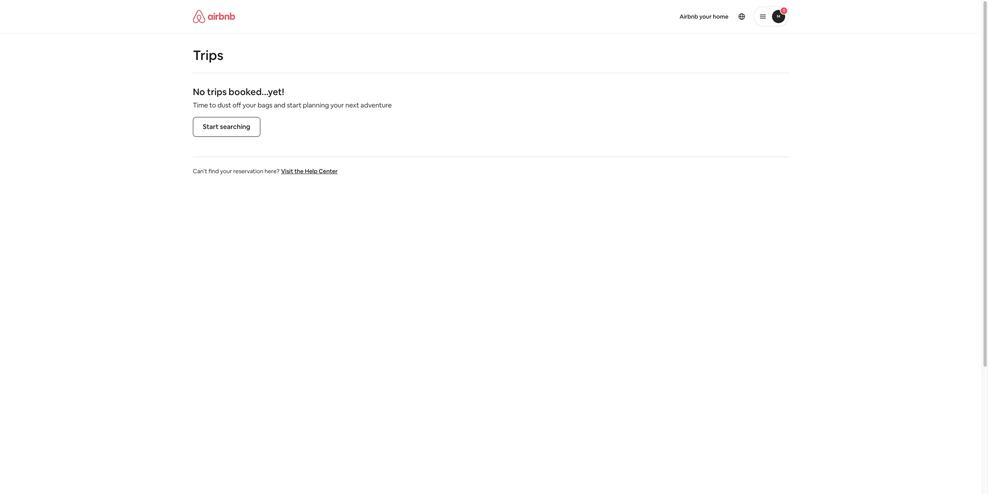 Task type: locate. For each thing, give the bounding box(es) containing it.
can't
[[193, 168, 207, 175]]

visit
[[281, 168, 293, 175]]

home
[[713, 13, 729, 20]]

your
[[699, 13, 712, 20], [243, 101, 256, 110], [330, 101, 344, 110], [220, 168, 232, 175]]

profile element
[[501, 0, 789, 33]]

can't find your reservation here? visit the help center
[[193, 168, 338, 175]]

dust
[[218, 101, 231, 110]]

and
[[274, 101, 285, 110]]

your inside airbnb your home link
[[699, 13, 712, 20]]

your right off
[[243, 101, 256, 110]]

start
[[203, 123, 218, 131]]

trips
[[193, 47, 223, 64]]

help center
[[305, 168, 338, 175]]

your left home
[[699, 13, 712, 20]]

start searching link
[[193, 117, 260, 137]]

start searching
[[203, 123, 250, 131]]



Task type: vqa. For each thing, say whether or not it's contained in the screenshot.
Start searching link
yes



Task type: describe. For each thing, give the bounding box(es) containing it.
airbnb your home link
[[675, 8, 734, 25]]

bags
[[258, 101, 272, 110]]

booked...yet!
[[229, 86, 284, 98]]

reservation here?
[[233, 168, 279, 175]]

searching
[[220, 123, 250, 131]]

airbnb your home
[[680, 13, 729, 20]]

trips
[[207, 86, 227, 98]]

time
[[193, 101, 208, 110]]

visit the help center link
[[281, 168, 338, 175]]

to
[[209, 101, 216, 110]]

no trips booked...yet! time to dust off your bags and start planning your next adventure
[[193, 86, 392, 110]]

start
[[287, 101, 301, 110]]

1 button
[[753, 7, 789, 26]]

airbnb
[[680, 13, 698, 20]]

no
[[193, 86, 205, 98]]

off
[[233, 101, 241, 110]]

find
[[209, 168, 219, 175]]

next adventure
[[345, 101, 392, 110]]

your right the find
[[220, 168, 232, 175]]

the
[[294, 168, 304, 175]]

1
[[783, 8, 785, 13]]

your right planning
[[330, 101, 344, 110]]

planning
[[303, 101, 329, 110]]



